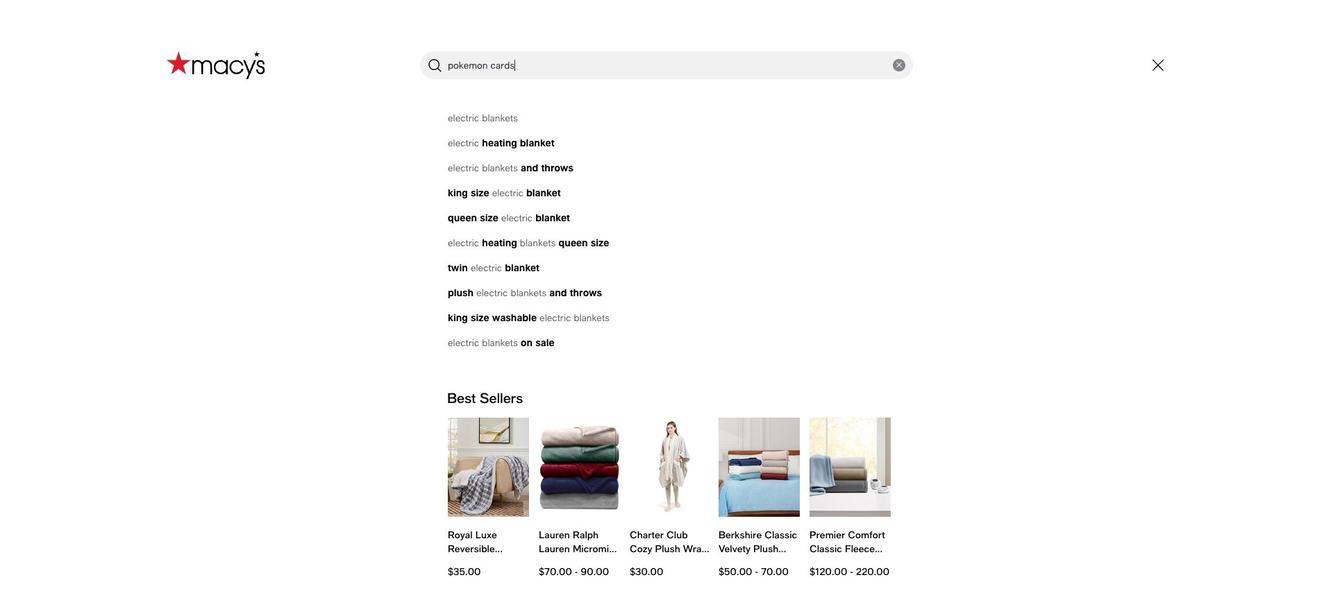 Task type: vqa. For each thing, say whether or not it's contained in the screenshot.
first 'Color Swatch Grey Gray' element from right
yes



Task type: locate. For each thing, give the bounding box(es) containing it.
color swatch aqua blue element inside 'plush electric throw, 60" x  70"' group
[[950, 599, 961, 610]]

color swatch red red element
[[932, 599, 943, 610]]

color swatch ivory ivory/cream element left color swatch light blue blue element
[[185, 599, 196, 610]]

1 horizontal spatial color swatch lavender purple element
[[1000, 599, 1011, 610]]

electric plush blankets group
[[167, 597, 319, 612]]

0 horizontal spatial color swatch grey gray element
[[439, 599, 450, 610]]

color swatch natural tan/beige element
[[456, 599, 467, 610]]

1 color swatch grey gray element from the left
[[439, 599, 450, 610]]

color swatch lavender purple element right color swatch red red element
[[1000, 599, 1011, 610]]

2 horizontal spatial color swatch ivory ivory/cream element
[[984, 599, 995, 610]]

color swatch ivory ivory/cream element inside 'plush electric throw, 60" x  70"' group
[[984, 599, 995, 610]]

color swatch light blue blue element
[[202, 599, 213, 610]]

1 color swatch lavender purple element from the left
[[743, 599, 754, 610]]

color swatch light grey gray element
[[218, 599, 230, 610]]

0 horizontal spatial color swatch lavender purple element
[[743, 599, 754, 610]]

color swatch brown brown element
[[423, 599, 434, 610]]

classic fleece heated blankets group
[[421, 299, 658, 617]]

color swatch aqua blue element left color swatch black black element on the right
[[677, 599, 688, 610]]

3 color swatch grey gray element from the left
[[967, 599, 978, 610]]

2 color swatch ivory ivory/cream element from the left
[[727, 599, 738, 610]]

color swatch lavender purple element for color swatch ivory ivory/cream element in the 'plush electric throw, 60" x  70"' group
[[1000, 599, 1011, 610]]

color swatch ivory ivory/cream element for third color swatch grey gray element from left
[[984, 599, 995, 610]]

color swatch ivory ivory/cream element for 2nd color swatch grey gray element
[[727, 599, 738, 610]]

Search text field
[[420, 51, 913, 79]]

0 horizontal spatial color swatch ivory ivory/cream element
[[185, 599, 196, 610]]

color swatch lavender purple element inside plush blankets "group"
[[743, 599, 754, 610]]

color swatch aqua blue element
[[677, 599, 688, 610], [950, 599, 961, 610]]

color swatch lavender purple element right color swatch black black element on the right
[[743, 599, 754, 610]]

color swatch grey gray element right color swatch red red element
[[967, 599, 978, 610]]

1 horizontal spatial color swatch grey gray element
[[710, 599, 721, 610]]

0 horizontal spatial color swatch aqua blue element
[[677, 599, 688, 610]]

1 horizontal spatial color swatch aqua blue element
[[950, 599, 961, 610]]

1 horizontal spatial color swatch ivory ivory/cream element
[[727, 599, 738, 610]]

color swatch grey gray element
[[439, 599, 450, 610], [710, 599, 721, 610], [967, 599, 978, 610]]

color swatch aqua blue element inside plush blankets "group"
[[677, 599, 688, 610]]

color swatch grey gray element right color swatch black black element on the right
[[710, 599, 721, 610]]

color swatch lavender purple element inside 'plush electric throw, 60" x  70"' group
[[1000, 599, 1011, 610]]

color swatch ivory ivory/cream element right color swatch red red element
[[984, 599, 995, 610]]

2 horizontal spatial color swatch grey gray element
[[967, 599, 978, 610]]

color swatch ivory ivory/cream element
[[185, 599, 196, 610], [727, 599, 738, 610], [984, 599, 995, 610]]

color swatch ivory ivory/cream element right color swatch black black element on the right
[[727, 599, 738, 610]]

3 color swatch ivory ivory/cream element from the left
[[984, 599, 995, 610]]

color swatch grey gray element left color swatch natural tan/beige element
[[439, 599, 450, 610]]

color swatch ivory ivory/cream element inside plush blankets "group"
[[727, 599, 738, 610]]

color swatch lavender purple element for color swatch ivory ivory/cream element in the plush blankets "group"
[[743, 599, 754, 610]]

color swatch purple purple element
[[235, 599, 246, 610]]

color swatch dark gray gray element
[[168, 599, 180, 610]]

1 color swatch aqua blue element from the left
[[677, 599, 688, 610]]

2 color swatch aqua blue element from the left
[[950, 599, 961, 610]]

color swatch aqua blue element right color swatch red red element
[[950, 599, 961, 610]]

2 color swatch lavender purple element from the left
[[1000, 599, 1011, 610]]

color swatch lavender purple element
[[743, 599, 754, 610], [1000, 599, 1011, 610]]

plush blankets group
[[675, 299, 912, 617]]



Task type: describe. For each thing, give the bounding box(es) containing it.
1 color swatch ivory ivory/cream element from the left
[[185, 599, 196, 610]]

search large image
[[426, 57, 443, 74]]

color swatch black black element
[[693, 599, 704, 610]]

click to clear this textbox image
[[893, 59, 906, 72]]

2 color swatch grey gray element from the left
[[710, 599, 721, 610]]

plush electric throw, 60" x  70" group
[[929, 597, 1082, 612]]



